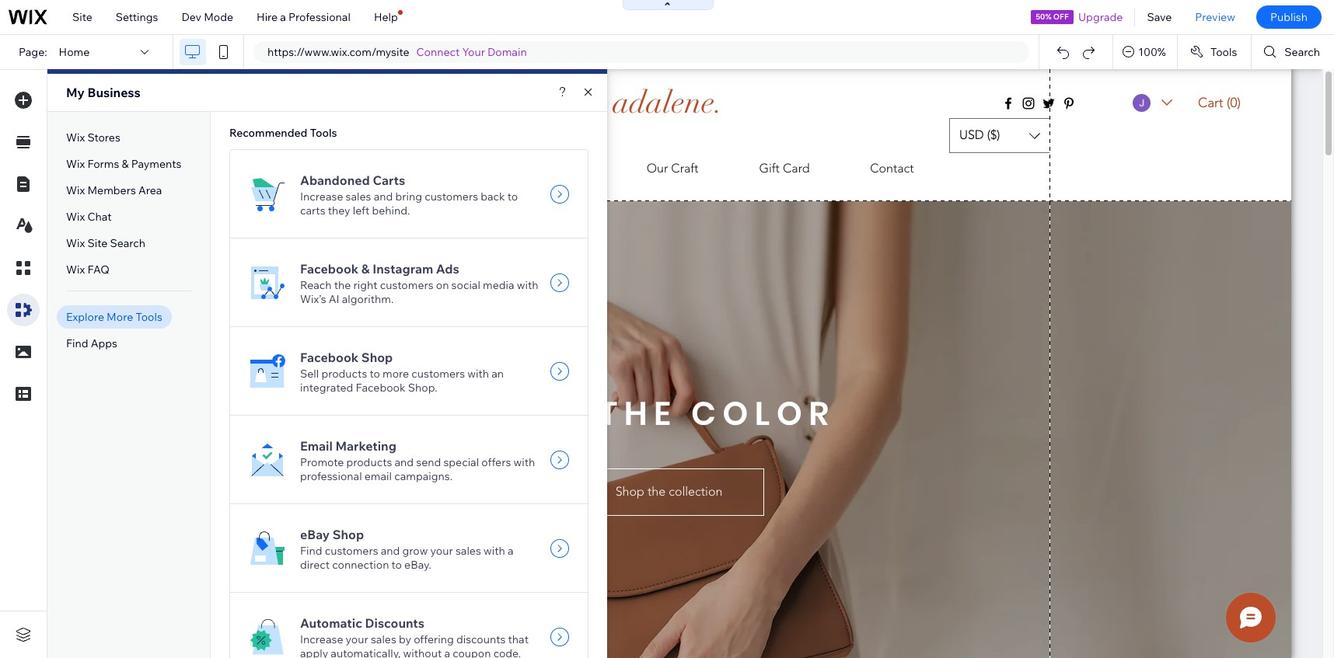 Task type: locate. For each thing, give the bounding box(es) containing it.
facebook inside facebook & instagram ads reach the right customers on social media with wix's ai algorithm.
[[300, 261, 359, 276]]

1 vertical spatial a
[[508, 544, 514, 558]]

with
[[517, 278, 538, 292], [468, 367, 489, 381], [514, 455, 535, 469], [484, 544, 505, 558]]

explore
[[66, 310, 104, 324]]

1 vertical spatial facebook
[[300, 350, 359, 365]]

and left grow
[[381, 544, 400, 558]]

site
[[72, 10, 92, 24], [87, 236, 107, 250]]

publish
[[1270, 10, 1308, 24]]

tools up abandoned
[[310, 126, 337, 140]]

1 wix from the top
[[66, 131, 85, 145]]

automatic discounts increase your sales by offering discounts that apply automatically, without a coupon code.
[[300, 615, 529, 659]]

wix up wix faq on the top of the page
[[66, 236, 85, 250]]

right
[[353, 278, 378, 292]]

0 horizontal spatial search
[[110, 236, 145, 250]]

0 horizontal spatial &
[[122, 157, 129, 171]]

wix left faq
[[66, 263, 85, 277]]

1 vertical spatial increase
[[300, 633, 343, 647]]

with inside facebook shop sell products to more customers with an integrated facebook shop.
[[468, 367, 489, 381]]

products right sell
[[321, 367, 367, 381]]

search down chat
[[110, 236, 145, 250]]

1 vertical spatial products
[[346, 455, 392, 469]]

0 vertical spatial and
[[374, 189, 393, 203]]

upgrade
[[1078, 10, 1123, 24]]

4 wix from the top
[[66, 210, 85, 224]]

to right back
[[508, 189, 518, 203]]

offering
[[414, 633, 454, 647]]

find apps
[[66, 337, 117, 351]]

1 vertical spatial &
[[361, 261, 370, 276]]

find
[[66, 337, 88, 351], [300, 544, 322, 558]]

1 horizontal spatial tools
[[310, 126, 337, 140]]

wix left forms
[[66, 157, 85, 171]]

products
[[321, 367, 367, 381], [346, 455, 392, 469]]

0 vertical spatial to
[[508, 189, 518, 203]]

shop inside the ebay shop find customers and grow your sales with a direct connection to ebay.
[[333, 527, 364, 542]]

6 wix from the top
[[66, 263, 85, 277]]

left
[[353, 203, 370, 217]]

your
[[462, 45, 485, 59]]

instagram
[[373, 261, 433, 276]]

and for shop
[[381, 544, 400, 558]]

0 horizontal spatial find
[[66, 337, 88, 351]]

find left apps on the bottom left of page
[[66, 337, 88, 351]]

facebook shop sell products to more customers with an integrated facebook shop.
[[300, 350, 504, 395]]

products inside email marketing promote products and send special offers with professional email campaigns.
[[346, 455, 392, 469]]

facebook up 'the'
[[300, 261, 359, 276]]

tools right more
[[136, 310, 162, 324]]

save button
[[1136, 0, 1184, 34]]

50% off
[[1036, 12, 1069, 22]]

0 vertical spatial sales
[[346, 189, 371, 203]]

2 vertical spatial sales
[[371, 633, 396, 647]]

your right grow
[[430, 544, 453, 558]]

app_manager_wix_stores_tab_recommended_section_abandoned_carts_title image
[[249, 175, 286, 213]]

1 increase from the top
[[300, 189, 343, 203]]

preview button
[[1184, 0, 1247, 34]]

2 horizontal spatial a
[[508, 544, 514, 558]]

and down 'carts'
[[374, 189, 393, 203]]

a
[[280, 10, 286, 24], [508, 544, 514, 558], [444, 647, 450, 659]]

sales down discounts
[[371, 633, 396, 647]]

home
[[59, 45, 90, 59]]

1 horizontal spatial find
[[300, 544, 322, 558]]

3 wix from the top
[[66, 184, 85, 197]]

0 horizontal spatial tools
[[136, 310, 162, 324]]

customers right 'more'
[[412, 367, 465, 381]]

to inside the ebay shop find customers and grow your sales with a direct connection to ebay.
[[392, 558, 402, 572]]

https://www.wix.com/mysite connect your domain
[[267, 45, 527, 59]]

connection
[[332, 558, 389, 572]]

shop up 'more'
[[361, 350, 393, 365]]

1 vertical spatial and
[[395, 455, 414, 469]]

increase down automatic
[[300, 633, 343, 647]]

0 vertical spatial a
[[280, 10, 286, 24]]

wix left chat
[[66, 210, 85, 224]]

connect
[[416, 45, 460, 59]]

app_manager_wix_stores_tab_recommended_section_ebay_shop_title image
[[249, 530, 286, 567]]

products inside facebook shop sell products to more customers with an integrated facebook shop.
[[321, 367, 367, 381]]

1 vertical spatial find
[[300, 544, 322, 558]]

a inside "automatic discounts increase your sales by offering discounts that apply automatically, without a coupon code."
[[444, 647, 450, 659]]

find down ebay
[[300, 544, 322, 558]]

5 wix from the top
[[66, 236, 85, 250]]

facebook left shop.
[[356, 381, 406, 395]]

2 increase from the top
[[300, 633, 343, 647]]

search
[[1285, 45, 1320, 59], [110, 236, 145, 250]]

0 vertical spatial your
[[430, 544, 453, 558]]

2 vertical spatial to
[[392, 558, 402, 572]]

customers down ebay
[[325, 544, 378, 558]]

1 horizontal spatial your
[[430, 544, 453, 558]]

search down publish 'button'
[[1285, 45, 1320, 59]]

2 horizontal spatial to
[[508, 189, 518, 203]]

my
[[66, 85, 85, 100]]

customers inside facebook & instagram ads reach the right customers on social media with wix's ai algorithm.
[[380, 278, 434, 292]]

0 vertical spatial facebook
[[300, 261, 359, 276]]

your down automatic
[[346, 633, 368, 647]]

without
[[403, 647, 442, 659]]

and left send
[[395, 455, 414, 469]]

increase inside "automatic discounts increase your sales by offering discounts that apply automatically, without a coupon code."
[[300, 633, 343, 647]]

shop for ebay shop
[[333, 527, 364, 542]]

0 vertical spatial shop
[[361, 350, 393, 365]]

customers left back
[[425, 189, 478, 203]]

0 vertical spatial search
[[1285, 45, 1320, 59]]

0 vertical spatial increase
[[300, 189, 343, 203]]

search button
[[1252, 35, 1334, 69]]

increase inside abandoned carts increase sales and bring customers back to carts they left behind.
[[300, 189, 343, 203]]

0 vertical spatial tools
[[1211, 45, 1237, 59]]

1 vertical spatial sales
[[456, 544, 481, 558]]

email
[[364, 469, 392, 483]]

sales right ebay.
[[456, 544, 481, 558]]

customers down instagram
[[380, 278, 434, 292]]

facebook for facebook & instagram ads
[[300, 261, 359, 276]]

and inside the ebay shop find customers and grow your sales with a direct connection to ebay.
[[381, 544, 400, 558]]

on
[[436, 278, 449, 292]]

1 horizontal spatial to
[[392, 558, 402, 572]]

increase down abandoned
[[300, 189, 343, 203]]

sell
[[300, 367, 319, 381]]

settings
[[116, 10, 158, 24]]

& right forms
[[122, 157, 129, 171]]

2 vertical spatial a
[[444, 647, 450, 659]]

shop
[[361, 350, 393, 365], [333, 527, 364, 542]]

products down marketing
[[346, 455, 392, 469]]

and inside abandoned carts increase sales and bring customers back to carts they left behind.
[[374, 189, 393, 203]]

mode
[[204, 10, 233, 24]]

algorithm.
[[342, 292, 394, 306]]

wix up wix chat
[[66, 184, 85, 197]]

0 horizontal spatial your
[[346, 633, 368, 647]]

your
[[430, 544, 453, 558], [346, 633, 368, 647]]

with inside facebook & instagram ads reach the right customers on social media with wix's ai algorithm.
[[517, 278, 538, 292]]

automatically,
[[331, 647, 401, 659]]

1 horizontal spatial a
[[444, 647, 450, 659]]

wix stores
[[66, 131, 120, 145]]

to
[[508, 189, 518, 203], [370, 367, 380, 381], [392, 558, 402, 572]]

discounts
[[456, 633, 506, 647]]

and
[[374, 189, 393, 203], [395, 455, 414, 469], [381, 544, 400, 558]]

customers
[[425, 189, 478, 203], [380, 278, 434, 292], [412, 367, 465, 381], [325, 544, 378, 558]]

0 horizontal spatial a
[[280, 10, 286, 24]]

& up the right
[[361, 261, 370, 276]]

1 vertical spatial your
[[346, 633, 368, 647]]

to left 'more'
[[370, 367, 380, 381]]

shop up connection
[[333, 527, 364, 542]]

2 vertical spatial tools
[[136, 310, 162, 324]]

forms
[[87, 157, 119, 171]]

wix left stores
[[66, 131, 85, 145]]

shop inside facebook shop sell products to more customers with an integrated facebook shop.
[[361, 350, 393, 365]]

facebook
[[300, 261, 359, 276], [300, 350, 359, 365], [356, 381, 406, 395]]

1 horizontal spatial search
[[1285, 45, 1320, 59]]

2 horizontal spatial tools
[[1211, 45, 1237, 59]]

to inside facebook shop sell products to more customers with an integrated facebook shop.
[[370, 367, 380, 381]]

they
[[328, 203, 350, 217]]

0 horizontal spatial to
[[370, 367, 380, 381]]

0 vertical spatial site
[[72, 10, 92, 24]]

&
[[122, 157, 129, 171], [361, 261, 370, 276]]

save
[[1147, 10, 1172, 24]]

2 vertical spatial and
[[381, 544, 400, 558]]

business
[[87, 85, 141, 100]]

2 wix from the top
[[66, 157, 85, 171]]

with inside the ebay shop find customers and grow your sales with a direct connection to ebay.
[[484, 544, 505, 558]]

an
[[492, 367, 504, 381]]

0 vertical spatial products
[[321, 367, 367, 381]]

app_manager_wix_stores_tab_recommended_section_facebook_shop_title image
[[249, 353, 286, 390]]

increase for abandoned carts
[[300, 189, 343, 203]]

area
[[138, 184, 162, 197]]

1 vertical spatial to
[[370, 367, 380, 381]]

tools down preview button
[[1211, 45, 1237, 59]]

0 vertical spatial &
[[122, 157, 129, 171]]

sales inside abandoned carts increase sales and bring customers back to carts they left behind.
[[346, 189, 371, 203]]

to left ebay.
[[392, 558, 402, 572]]

site up faq
[[87, 236, 107, 250]]

find inside the ebay shop find customers and grow your sales with a direct connection to ebay.
[[300, 544, 322, 558]]

0 vertical spatial find
[[66, 337, 88, 351]]

chat
[[87, 210, 112, 224]]

site up home
[[72, 10, 92, 24]]

facebook up sell
[[300, 350, 359, 365]]

1 horizontal spatial &
[[361, 261, 370, 276]]

wix for wix stores
[[66, 131, 85, 145]]

1 vertical spatial shop
[[333, 527, 364, 542]]

your inside the ebay shop find customers and grow your sales with a direct connection to ebay.
[[430, 544, 453, 558]]

grow
[[402, 544, 428, 558]]

wix
[[66, 131, 85, 145], [66, 157, 85, 171], [66, 184, 85, 197], [66, 210, 85, 224], [66, 236, 85, 250], [66, 263, 85, 277]]

sales down abandoned
[[346, 189, 371, 203]]

send
[[416, 455, 441, 469]]

and inside email marketing promote products and send special offers with professional email campaigns.
[[395, 455, 414, 469]]



Task type: vqa. For each thing, say whether or not it's contained in the screenshot.
Open Inbox
no



Task type: describe. For each thing, give the bounding box(es) containing it.
wix for wix forms & payments
[[66, 157, 85, 171]]

email
[[300, 438, 333, 454]]

app_manager_wix_stores_tab_recommended_section_email_marketing_title image
[[249, 441, 286, 479]]

shop.
[[408, 381, 437, 395]]

the
[[334, 278, 351, 292]]

domain
[[488, 45, 527, 59]]

explore more tools
[[66, 310, 162, 324]]

professional
[[288, 10, 351, 24]]

preview
[[1195, 10, 1235, 24]]

help
[[374, 10, 398, 24]]

direct
[[300, 558, 330, 572]]

facebook for facebook shop
[[300, 350, 359, 365]]

reach
[[300, 278, 332, 292]]

50%
[[1036, 12, 1052, 22]]

more
[[107, 310, 133, 324]]

ads
[[436, 261, 459, 276]]

customers inside facebook shop sell products to more customers with an integrated facebook shop.
[[412, 367, 465, 381]]

wix for wix faq
[[66, 263, 85, 277]]

my business
[[66, 85, 141, 100]]

apps
[[91, 337, 117, 351]]

professional
[[300, 469, 362, 483]]

with inside email marketing promote products and send special offers with professional email campaigns.
[[514, 455, 535, 469]]

customers inside abandoned carts increase sales and bring customers back to carts they left behind.
[[425, 189, 478, 203]]

wix for wix members area
[[66, 184, 85, 197]]

your inside "automatic discounts increase your sales by offering discounts that apply automatically, without a coupon code."
[[346, 633, 368, 647]]

sales inside "automatic discounts increase your sales by offering discounts that apply automatically, without a coupon code."
[[371, 633, 396, 647]]

search inside button
[[1285, 45, 1320, 59]]

ebay
[[300, 527, 330, 542]]

wix's
[[300, 292, 326, 306]]

1 vertical spatial search
[[110, 236, 145, 250]]

apply
[[300, 647, 328, 659]]

products for marketing
[[346, 455, 392, 469]]

sales inside the ebay shop find customers and grow your sales with a direct connection to ebay.
[[456, 544, 481, 558]]

abandoned carts increase sales and bring customers back to carts they left behind.
[[300, 172, 518, 217]]

facebook & instagram ads reach the right customers on social media with wix's ai algorithm.
[[300, 261, 538, 306]]

app_manager_wix_stores_tab_recommended_section_automatic_discounts_title image
[[249, 619, 286, 656]]

faq
[[87, 263, 109, 277]]

and for carts
[[374, 189, 393, 203]]

email marketing promote products and send special offers with professional email campaigns.
[[300, 438, 535, 483]]

offers
[[482, 455, 511, 469]]

and for marketing
[[395, 455, 414, 469]]

2 vertical spatial facebook
[[356, 381, 406, 395]]

campaigns.
[[394, 469, 453, 483]]

by
[[399, 633, 411, 647]]

special
[[444, 455, 479, 469]]

social
[[451, 278, 480, 292]]

customers inside the ebay shop find customers and grow your sales with a direct connection to ebay.
[[325, 544, 378, 558]]

hire
[[257, 10, 278, 24]]

automatic
[[300, 615, 362, 631]]

tools button
[[1178, 35, 1251, 69]]

app_manager_wix_stores_tab_recommended_section_facebook_ads_title image
[[249, 264, 286, 301]]

ai
[[329, 292, 339, 306]]

integrated
[[300, 381, 353, 395]]

back
[[481, 189, 505, 203]]

marketing
[[335, 438, 397, 454]]

https://www.wix.com/mysite
[[267, 45, 409, 59]]

100% button
[[1114, 35, 1177, 69]]

more
[[383, 367, 409, 381]]

payments
[[131, 157, 182, 171]]

wix for wix site search
[[66, 236, 85, 250]]

increase for automatic discounts
[[300, 633, 343, 647]]

stores
[[87, 131, 120, 145]]

wix faq
[[66, 263, 109, 277]]

media
[[483, 278, 514, 292]]

recommended
[[229, 126, 308, 140]]

bring
[[395, 189, 422, 203]]

wix for wix chat
[[66, 210, 85, 224]]

100%
[[1138, 45, 1166, 59]]

behind.
[[372, 203, 410, 217]]

coupon
[[453, 647, 491, 659]]

ebay shop find customers and grow your sales with a direct connection to ebay.
[[300, 527, 514, 572]]

abandoned
[[300, 172, 370, 188]]

shop for facebook shop
[[361, 350, 393, 365]]

carts
[[373, 172, 405, 188]]

wix forms & payments
[[66, 157, 182, 171]]

recommended tools
[[229, 126, 337, 140]]

hire a professional
[[257, 10, 351, 24]]

carts
[[300, 203, 325, 217]]

off
[[1053, 12, 1069, 22]]

wix chat
[[66, 210, 112, 224]]

ebay.
[[404, 558, 431, 572]]

that
[[508, 633, 529, 647]]

tools inside "button"
[[1211, 45, 1237, 59]]

discounts
[[365, 615, 425, 631]]

wix members area
[[66, 184, 162, 197]]

to inside abandoned carts increase sales and bring customers back to carts they left behind.
[[508, 189, 518, 203]]

dev mode
[[182, 10, 233, 24]]

code.
[[493, 647, 521, 659]]

dev
[[182, 10, 201, 24]]

promote
[[300, 455, 344, 469]]

1 vertical spatial tools
[[310, 126, 337, 140]]

members
[[87, 184, 136, 197]]

1 vertical spatial site
[[87, 236, 107, 250]]

publish button
[[1256, 5, 1322, 29]]

& inside facebook & instagram ads reach the right customers on social media with wix's ai algorithm.
[[361, 261, 370, 276]]

a inside the ebay shop find customers and grow your sales with a direct connection to ebay.
[[508, 544, 514, 558]]

products for shop
[[321, 367, 367, 381]]



